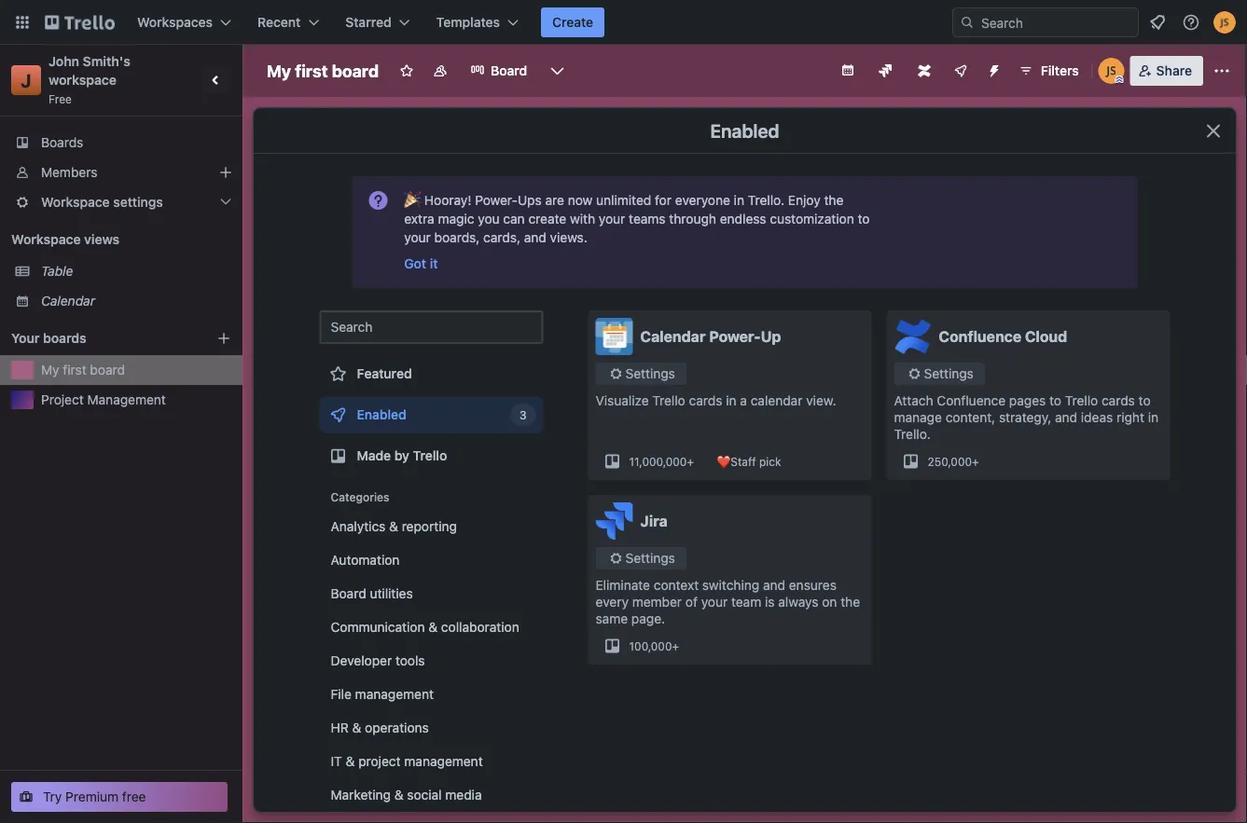 Task type: vqa. For each thing, say whether or not it's contained in the screenshot.
Create button
yes



Task type: locate. For each thing, give the bounding box(es) containing it.
0 vertical spatial your
[[599, 211, 625, 227]]

0 horizontal spatial and
[[524, 230, 547, 245]]

+
[[687, 455, 694, 468], [972, 455, 979, 468], [672, 640, 679, 653]]

1 horizontal spatial cards
[[1102, 393, 1135, 409]]

operations
[[365, 721, 429, 736]]

with
[[570, 211, 595, 227]]

1 horizontal spatial to
[[1050, 393, 1062, 409]]

in left a
[[726, 393, 737, 409]]

1 vertical spatial the
[[841, 595, 860, 610]]

power- up a
[[709, 328, 761, 346]]

trello. inside 'attach confluence pages to trello cards to manage content, strategy, and ideas right in trello.'
[[894, 427, 931, 442]]

my inside 'board name' text box
[[267, 61, 291, 81]]

1 horizontal spatial board
[[332, 61, 379, 81]]

0 horizontal spatial my first board
[[41, 362, 125, 378]]

0 horizontal spatial to
[[858, 211, 870, 227]]

settings link up attach
[[894, 363, 985, 385]]

1 vertical spatial john smith (johnsmith38824343) image
[[1099, 58, 1125, 84]]

1 vertical spatial confluence
[[937, 393, 1006, 409]]

1 vertical spatial enabled
[[357, 407, 407, 423]]

0 vertical spatial enabled
[[710, 119, 780, 141]]

to up right
[[1139, 393, 1151, 409]]

sm image for calendar
[[607, 365, 626, 383]]

can
[[503, 211, 525, 227]]

+ left ❤️
[[687, 455, 694, 468]]

reporting
[[402, 519, 457, 535]]

automation image
[[979, 56, 1006, 82]]

1 horizontal spatial board
[[491, 63, 527, 78]]

in up endless
[[734, 193, 745, 208]]

+ down content,
[[972, 455, 979, 468]]

confluence inside 'attach confluence pages to trello cards to manage content, strategy, and ideas right in trello.'
[[937, 393, 1006, 409]]

your down unlimited
[[599, 211, 625, 227]]

settings down jira
[[626, 551, 675, 566]]

a
[[740, 393, 747, 409]]

& right hr
[[352, 721, 361, 736]]

board down starred
[[332, 61, 379, 81]]

made by trello
[[357, 448, 447, 464]]

calendar power-up image
[[840, 63, 855, 77]]

2 horizontal spatial and
[[1055, 410, 1078, 425]]

try premium free button
[[11, 783, 228, 813]]

1 horizontal spatial and
[[763, 578, 786, 593]]

workspace for workspace settings
[[41, 195, 110, 210]]

0 vertical spatial workspace
[[41, 195, 110, 210]]

workspace visible image
[[433, 63, 448, 78]]

marketing & social media
[[331, 788, 482, 803]]

the up customization
[[824, 193, 844, 208]]

11,000,000
[[629, 455, 687, 468]]

workspace for workspace views
[[11, 232, 81, 247]]

filters
[[1041, 63, 1079, 78]]

in right right
[[1148, 410, 1159, 425]]

workspace up table
[[11, 232, 81, 247]]

you
[[478, 211, 500, 227]]

to inside hooray! power-ups are now unlimited for everyone in trello. enjoy the extra magic you can create with your teams through endless customization to your boards, cards, and views.
[[858, 211, 870, 227]]

sm image up attach
[[905, 365, 924, 383]]

john smith's workspace free
[[49, 54, 134, 105]]

❤️ staff pick
[[716, 455, 781, 468]]

my down recent
[[267, 61, 291, 81]]

first up project
[[63, 362, 86, 378]]

to right customization
[[858, 211, 870, 227]]

1 vertical spatial workspace
[[11, 232, 81, 247]]

100,000
[[629, 640, 672, 653]]

0 vertical spatial trello.
[[748, 193, 785, 208]]

templates
[[436, 14, 500, 30]]

1 horizontal spatial trello.
[[894, 427, 931, 442]]

marketing & social media link
[[320, 781, 543, 811]]

my first board down the your boards with 2 items element
[[41, 362, 125, 378]]

cards left a
[[689, 393, 723, 409]]

strategy,
[[999, 410, 1052, 425]]

Board name text field
[[257, 56, 388, 86]]

1 horizontal spatial power-
[[709, 328, 761, 346]]

board
[[491, 63, 527, 78], [331, 586, 366, 602]]

cards
[[689, 393, 723, 409], [1102, 393, 1135, 409]]

cloud
[[1025, 328, 1068, 346]]

your down extra
[[404, 230, 431, 245]]

your right of
[[701, 595, 728, 610]]

0 vertical spatial calendar
[[41, 293, 95, 309]]

automation
[[331, 553, 400, 568]]

this member is an admin of this board. image
[[1116, 76, 1124, 84]]

social
[[407, 788, 442, 803]]

1 vertical spatial trello.
[[894, 427, 931, 442]]

developer tools
[[331, 654, 425, 669]]

got it button
[[404, 255, 438, 273]]

board inside 'link'
[[331, 586, 366, 602]]

it & project management
[[331, 754, 483, 770]]

sm image
[[607, 365, 626, 383], [905, 365, 924, 383], [607, 550, 626, 568]]

and inside hooray! power-ups are now unlimited for everyone in trello. enjoy the extra magic you can create with your teams through endless customization to your boards, cards, and views.
[[524, 230, 547, 245]]

templates button
[[425, 7, 530, 37]]

calendar down table
[[41, 293, 95, 309]]

0 horizontal spatial first
[[63, 362, 86, 378]]

0 vertical spatial board
[[332, 61, 379, 81]]

member
[[632, 595, 682, 610]]

boards
[[43, 331, 86, 346]]

settings up attach
[[924, 366, 974, 382]]

settings link
[[596, 363, 687, 385], [894, 363, 985, 385], [596, 548, 687, 570]]

featured link
[[320, 355, 543, 393]]

the inside hooray! power-ups are now unlimited for everyone in trello. enjoy the extra magic you can create with your teams through endless customization to your boards, cards, and views.
[[824, 193, 844, 208]]

power- for up
[[709, 328, 761, 346]]

boards,
[[434, 230, 480, 245]]

my first board
[[267, 61, 379, 81], [41, 362, 125, 378]]

workspace navigation collapse icon image
[[203, 67, 230, 93]]

enabled up everyone
[[710, 119, 780, 141]]

Search field
[[975, 8, 1138, 36]]

1 vertical spatial calendar
[[640, 328, 706, 346]]

enabled down the featured
[[357, 407, 407, 423]]

in inside hooray! power-ups are now unlimited for everyone in trello. enjoy the extra magic you can create with your teams through endless customization to your boards, cards, and views.
[[734, 193, 745, 208]]

automation link
[[320, 546, 543, 576]]

0 vertical spatial board
[[491, 63, 527, 78]]

0 vertical spatial and
[[524, 230, 547, 245]]

back to home image
[[45, 7, 115, 37]]

hr
[[331, 721, 349, 736]]

attach
[[894, 393, 934, 409]]

& left social
[[394, 788, 404, 803]]

& for social
[[394, 788, 404, 803]]

your boards
[[11, 331, 86, 346]]

board left customize views icon
[[491, 63, 527, 78]]

2 vertical spatial your
[[701, 595, 728, 610]]

magic
[[438, 211, 474, 227]]

& inside 'link'
[[394, 788, 404, 803]]

the right on
[[841, 595, 860, 610]]

settings link for calendar
[[596, 363, 687, 385]]

1 vertical spatial my
[[41, 362, 59, 378]]

everyone
[[675, 193, 730, 208]]

power-
[[475, 193, 518, 208], [709, 328, 761, 346]]

members
[[41, 165, 97, 180]]

settings
[[626, 366, 675, 382], [924, 366, 974, 382], [626, 551, 675, 566]]

workspace down the members at the left of the page
[[41, 195, 110, 210]]

to right pages
[[1050, 393, 1062, 409]]

2 horizontal spatial trello
[[1065, 393, 1098, 409]]

250,000
[[928, 455, 972, 468]]

staff
[[731, 455, 756, 468]]

john smith (johnsmith38824343) image
[[1214, 11, 1236, 34], [1099, 58, 1125, 84]]

& right analytics
[[389, 519, 398, 535]]

2 horizontal spatial to
[[1139, 393, 1151, 409]]

my first board down recent dropdown button
[[267, 61, 379, 81]]

calendar for calendar power-up
[[640, 328, 706, 346]]

management inside it & project management link
[[404, 754, 483, 770]]

and inside eliminate context switching and ensures every member of your team is always on the same page.
[[763, 578, 786, 593]]

confluence up content,
[[937, 393, 1006, 409]]

page.
[[632, 612, 665, 627]]

management up operations
[[355, 687, 434, 703]]

1 horizontal spatial john smith (johnsmith38824343) image
[[1214, 11, 1236, 34]]

create button
[[541, 7, 605, 37]]

board up project management
[[90, 362, 125, 378]]

communication & collaboration
[[331, 620, 519, 635]]

context
[[654, 578, 699, 593]]

0 notifications image
[[1147, 11, 1169, 34]]

trello. up endless
[[748, 193, 785, 208]]

&
[[389, 519, 398, 535], [429, 620, 438, 635], [352, 721, 361, 736], [346, 754, 355, 770], [394, 788, 404, 803]]

confluence left cloud at the top
[[939, 328, 1022, 346]]

1 vertical spatial and
[[1055, 410, 1078, 425]]

0 vertical spatial management
[[355, 687, 434, 703]]

1 vertical spatial board
[[90, 362, 125, 378]]

eliminate
[[596, 578, 650, 593]]

settings link up visualize
[[596, 363, 687, 385]]

attach confluence pages to trello cards to manage content, strategy, and ideas right in trello.
[[894, 393, 1159, 442]]

0 vertical spatial john smith (johnsmith38824343) image
[[1214, 11, 1236, 34]]

manage
[[894, 410, 942, 425]]

1 vertical spatial your
[[404, 230, 431, 245]]

0 horizontal spatial enabled
[[357, 407, 407, 423]]

0 horizontal spatial calendar
[[41, 293, 95, 309]]

board down automation
[[331, 586, 366, 602]]

1 horizontal spatial my first board
[[267, 61, 379, 81]]

the
[[824, 193, 844, 208], [841, 595, 860, 610]]

and down 'create'
[[524, 230, 547, 245]]

content,
[[946, 410, 996, 425]]

1 horizontal spatial calendar
[[640, 328, 706, 346]]

1 vertical spatial my first board
[[41, 362, 125, 378]]

power- up you
[[475, 193, 518, 208]]

workspaces button
[[126, 7, 243, 37]]

and inside 'attach confluence pages to trello cards to manage content, strategy, and ideas right in trello.'
[[1055, 410, 1078, 425]]

+ down member
[[672, 640, 679, 653]]

0 vertical spatial power-
[[475, 193, 518, 208]]

tada! image
[[404, 193, 424, 208]]

trello right by
[[413, 448, 447, 464]]

+ for confluence cloud
[[972, 455, 979, 468]]

management down hr & operations link
[[404, 754, 483, 770]]

& down board utilities 'link'
[[429, 620, 438, 635]]

0 horizontal spatial board
[[331, 586, 366, 602]]

views.
[[550, 230, 588, 245]]

settings up visualize
[[626, 366, 675, 382]]

trello. down manage
[[894, 427, 931, 442]]

2 vertical spatial and
[[763, 578, 786, 593]]

1 horizontal spatial first
[[295, 61, 328, 81]]

1 vertical spatial first
[[63, 362, 86, 378]]

2 horizontal spatial +
[[972, 455, 979, 468]]

my down your boards
[[41, 362, 59, 378]]

visualize
[[596, 393, 649, 409]]

project management link
[[41, 391, 231, 410]]

0 horizontal spatial +
[[672, 640, 679, 653]]

now
[[568, 193, 593, 208]]

power- inside hooray! power-ups are now unlimited for everyone in trello. enjoy the extra magic you can create with your teams through endless customization to your boards, cards, and views.
[[475, 193, 518, 208]]

2 vertical spatial in
[[1148, 410, 1159, 425]]

on
[[822, 595, 837, 610]]

1 horizontal spatial my
[[267, 61, 291, 81]]

& right it at bottom left
[[346, 754, 355, 770]]

and left ideas
[[1055, 410, 1078, 425]]

1 horizontal spatial enabled
[[710, 119, 780, 141]]

2 cards from the left
[[1102, 393, 1135, 409]]

every
[[596, 595, 629, 610]]

john smith (johnsmith38824343) image right filters
[[1099, 58, 1125, 84]]

0 horizontal spatial trello.
[[748, 193, 785, 208]]

pick
[[759, 455, 781, 468]]

analytics
[[331, 519, 386, 535]]

create
[[528, 211, 567, 227]]

0 vertical spatial my
[[267, 61, 291, 81]]

1 vertical spatial power-
[[709, 328, 761, 346]]

trello. inside hooray! power-ups are now unlimited for everyone in trello. enjoy the extra magic you can create with your teams through endless customization to your boards, cards, and views.
[[748, 193, 785, 208]]

2 horizontal spatial your
[[701, 595, 728, 610]]

got it
[[404, 256, 438, 271]]

0 vertical spatial in
[[734, 193, 745, 208]]

trello up ideas
[[1065, 393, 1098, 409]]

visualize trello cards in a calendar view.
[[596, 393, 836, 409]]

0 vertical spatial first
[[295, 61, 328, 81]]

calendar up "visualize trello cards in a calendar view."
[[640, 328, 706, 346]]

1 vertical spatial board
[[331, 586, 366, 602]]

john smith (johnsmith38824343) image right open information menu image
[[1214, 11, 1236, 34]]

trello right visualize
[[653, 393, 686, 409]]

starred button
[[334, 7, 421, 37]]

open information menu image
[[1182, 13, 1201, 32]]

0 horizontal spatial john smith (johnsmith38824343) image
[[1099, 58, 1125, 84]]

teams
[[629, 211, 666, 227]]

& for collaboration
[[429, 620, 438, 635]]

0 horizontal spatial power-
[[475, 193, 518, 208]]

board for board
[[491, 63, 527, 78]]

trello.
[[748, 193, 785, 208], [894, 427, 931, 442]]

enabled
[[710, 119, 780, 141], [357, 407, 407, 423]]

management
[[355, 687, 434, 703], [404, 754, 483, 770]]

cards up right
[[1102, 393, 1135, 409]]

1 vertical spatial in
[[726, 393, 737, 409]]

0 vertical spatial my first board
[[267, 61, 379, 81]]

and up is
[[763, 578, 786, 593]]

in
[[734, 193, 745, 208], [726, 393, 737, 409], [1148, 410, 1159, 425]]

extra
[[404, 211, 435, 227]]

1 vertical spatial management
[[404, 754, 483, 770]]

workspace inside popup button
[[41, 195, 110, 210]]

0 vertical spatial the
[[824, 193, 844, 208]]

settings for confluence
[[924, 366, 974, 382]]

sm image up visualize
[[607, 365, 626, 383]]

3
[[520, 409, 527, 422]]

board utilities
[[331, 586, 413, 602]]

board for board utilities
[[331, 586, 366, 602]]

first down recent dropdown button
[[295, 61, 328, 81]]

0 horizontal spatial cards
[[689, 393, 723, 409]]

workspace
[[49, 72, 117, 88]]



Task type: describe. For each thing, give the bounding box(es) containing it.
show menu image
[[1213, 62, 1232, 80]]

calendar link
[[41, 292, 231, 311]]

john smith's workspace link
[[49, 54, 134, 88]]

primary element
[[0, 0, 1247, 45]]

made by trello link
[[320, 438, 543, 475]]

Search text field
[[320, 311, 543, 344]]

confluence cloud
[[939, 328, 1068, 346]]

cards,
[[483, 230, 521, 245]]

sm image up eliminate
[[607, 550, 626, 568]]

settings link up eliminate
[[596, 548, 687, 570]]

0 horizontal spatial board
[[90, 362, 125, 378]]

it
[[331, 754, 342, 770]]

jira icon image
[[879, 64, 892, 77]]

add board image
[[216, 331, 231, 346]]

create
[[552, 14, 594, 30]]

power- for ups
[[475, 193, 518, 208]]

share button
[[1130, 56, 1204, 86]]

are
[[545, 193, 564, 208]]

share
[[1157, 63, 1192, 78]]

right
[[1117, 410, 1145, 425]]

team
[[731, 595, 762, 610]]

file
[[331, 687, 352, 703]]

free
[[122, 790, 146, 805]]

my first board inside 'board name' text box
[[267, 61, 379, 81]]

1 horizontal spatial your
[[599, 211, 625, 227]]

it & project management link
[[320, 747, 543, 777]]

first inside 'board name' text box
[[295, 61, 328, 81]]

100,000 +
[[629, 640, 679, 653]]

1 horizontal spatial +
[[687, 455, 694, 468]]

workspaces
[[137, 14, 213, 30]]

customization
[[770, 211, 854, 227]]

your inside eliminate context switching and ensures every member of your team is always on the same page.
[[701, 595, 728, 610]]

project management
[[41, 392, 166, 408]]

developer
[[331, 654, 392, 669]]

collaboration
[[441, 620, 519, 635]]

filters button
[[1013, 56, 1085, 86]]

power ups image
[[953, 63, 968, 78]]

made
[[357, 448, 391, 464]]

0 horizontal spatial trello
[[413, 448, 447, 464]]

0 horizontal spatial my
[[41, 362, 59, 378]]

hr & operations link
[[320, 714, 543, 744]]

in inside 'attach confluence pages to trello cards to manage content, strategy, and ideas right in trello.'
[[1148, 410, 1159, 425]]

developer tools link
[[320, 647, 543, 676]]

marketing
[[331, 788, 391, 803]]

your
[[11, 331, 40, 346]]

management
[[87, 392, 166, 408]]

boards
[[41, 135, 83, 150]]

11,000,000 +
[[629, 455, 694, 468]]

table link
[[41, 262, 231, 281]]

cards inside 'attach confluence pages to trello cards to manage content, strategy, and ideas right in trello.'
[[1102, 393, 1135, 409]]

up
[[761, 328, 781, 346]]

hr & operations
[[331, 721, 429, 736]]

enjoy
[[788, 193, 821, 208]]

table
[[41, 264, 73, 279]]

unlimited
[[596, 193, 651, 208]]

star or unstar board image
[[399, 63, 414, 78]]

always
[[778, 595, 819, 610]]

& for reporting
[[389, 519, 398, 535]]

try premium free
[[43, 790, 146, 805]]

john smith (johnsmith38824343) image inside 'primary' element
[[1214, 11, 1236, 34]]

trello inside 'attach confluence pages to trello cards to manage content, strategy, and ideas right in trello.'
[[1065, 393, 1098, 409]]

ups
[[518, 193, 542, 208]]

of
[[686, 595, 698, 610]]

premium
[[65, 790, 119, 805]]

by
[[394, 448, 409, 464]]

endless
[[720, 211, 766, 227]]

management inside file management link
[[355, 687, 434, 703]]

members link
[[0, 158, 243, 188]]

the inside eliminate context switching and ensures every member of your team is always on the same page.
[[841, 595, 860, 610]]

customize views image
[[548, 62, 567, 80]]

workspace views
[[11, 232, 119, 247]]

settings
[[113, 195, 163, 210]]

featured
[[357, 366, 412, 382]]

search image
[[960, 15, 975, 30]]

settings link for confluence
[[894, 363, 985, 385]]

your boards with 2 items element
[[11, 327, 188, 350]]

got
[[404, 256, 426, 271]]

board inside text box
[[332, 61, 379, 81]]

analytics & reporting
[[331, 519, 457, 535]]

& for operations
[[352, 721, 361, 736]]

workspace settings
[[41, 195, 163, 210]]

+ for jira
[[672, 640, 679, 653]]

communication
[[331, 620, 425, 635]]

0 vertical spatial confluence
[[939, 328, 1022, 346]]

250,000 +
[[928, 455, 979, 468]]

pages
[[1009, 393, 1046, 409]]

boards link
[[0, 128, 243, 158]]

calendar for calendar
[[41, 293, 95, 309]]

& for project
[[346, 754, 355, 770]]

board utilities link
[[320, 579, 543, 609]]

recent button
[[246, 7, 331, 37]]

confluence icon image
[[918, 64, 931, 77]]

1 horizontal spatial trello
[[653, 393, 686, 409]]

workspace settings button
[[0, 188, 243, 217]]

sm image for confluence
[[905, 365, 924, 383]]

through
[[669, 211, 717, 227]]

❤️
[[716, 455, 728, 468]]

board link
[[459, 56, 539, 86]]

it
[[430, 256, 438, 271]]

recent
[[258, 14, 301, 30]]

categories
[[331, 491, 390, 504]]

settings for calendar
[[626, 366, 675, 382]]

file management
[[331, 687, 434, 703]]

hooray! power-ups are now unlimited for everyone in trello. enjoy the extra magic you can create with your teams through endless customization to your boards, cards, and views.
[[404, 193, 870, 245]]

1 cards from the left
[[689, 393, 723, 409]]

starred
[[345, 14, 392, 30]]

eliminate context switching and ensures every member of your team is always on the same page.
[[596, 578, 860, 627]]

is
[[765, 595, 775, 610]]

project
[[41, 392, 84, 408]]

0 horizontal spatial your
[[404, 230, 431, 245]]

calendar power-up
[[640, 328, 781, 346]]



